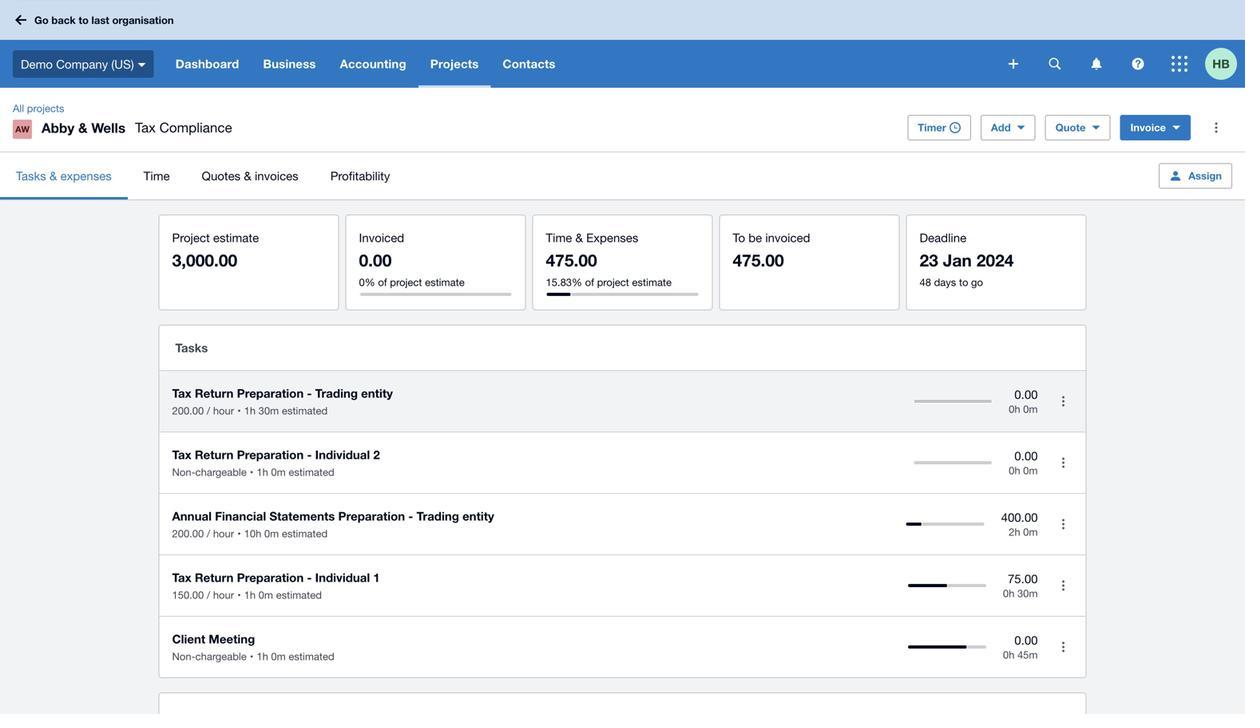 Task type: describe. For each thing, give the bounding box(es) containing it.
back
[[51, 14, 76, 26]]

contacts
[[503, 57, 556, 71]]

svg image up the invoice on the right top of the page
[[1132, 58, 1144, 70]]

deadline 23 jan 2024 48 days to go
[[920, 231, 1014, 289]]

& for quotes
[[244, 169, 251, 183]]

company
[[56, 57, 108, 71]]

banner containing dashboard
[[0, 0, 1245, 88]]

deadline
[[920, 231, 966, 245]]

2h
[[1009, 526, 1020, 539]]

assign button
[[1159, 163, 1232, 189]]

time for time
[[144, 169, 170, 183]]

tasks for tasks & expenses
[[16, 169, 46, 183]]

go
[[971, 276, 983, 289]]

demo company (us)
[[21, 57, 134, 71]]

all
[[13, 102, 24, 115]]

demo
[[21, 57, 53, 71]]

preparation for entity
[[237, 387, 304, 401]]

quotes
[[202, 169, 241, 183]]

hb button
[[1205, 40, 1245, 88]]

non- inside the client meeting non-chargeable • 1h 0m estimated
[[172, 651, 195, 663]]

hour inside annual financial statements preparation - trading entity 200.00 / hour • 10h 0m estimated
[[213, 528, 234, 540]]

abby & wells
[[42, 120, 125, 136]]

75.00
[[1008, 572, 1038, 586]]

statements
[[269, 510, 335, 524]]

go back to last organisation link
[[10, 6, 183, 34]]

150.00
[[172, 589, 204, 602]]

tax return preparation - trading entity 200.00 / hour • 1h 30m estimated
[[172, 387, 393, 417]]

of inside "time & expenses 475.00 15.83% of project estimate"
[[585, 276, 594, 289]]

invoice
[[1130, 121, 1166, 134]]

200.00 inside annual financial statements preparation - trading entity 200.00 / hour • 10h 0m estimated
[[172, 528, 204, 540]]

tasks for tasks
[[175, 341, 208, 355]]

assign
[[1188, 170, 1222, 182]]

invoiced
[[359, 231, 404, 245]]

add
[[991, 121, 1011, 134]]

tax return preparation - individual 1 150.00 / hour • 1h 0m estimated
[[172, 571, 380, 602]]

0m inside annual financial statements preparation - trading entity 200.00 / hour • 10h 0m estimated
[[264, 528, 279, 540]]

• inside the client meeting non-chargeable • 1h 0m estimated
[[250, 651, 253, 663]]

client meeting non-chargeable • 1h 0m estimated
[[172, 632, 334, 663]]

475.00 for to be invoiced 475.00
[[733, 250, 784, 270]]

tax return preparation - individual 2 non-chargeable • 1h 0m estimated
[[172, 448, 380, 479]]

dashboard link
[[163, 40, 251, 88]]

to be invoiced 475.00
[[733, 231, 810, 270]]

jan
[[943, 250, 972, 270]]

1h inside the client meeting non-chargeable • 1h 0m estimated
[[257, 651, 268, 663]]

preparation inside annual financial statements preparation - trading entity 200.00 / hour • 10h 0m estimated
[[338, 510, 405, 524]]

timer
[[918, 121, 946, 134]]

2024
[[976, 250, 1014, 270]]

expenses
[[586, 231, 638, 245]]

annual financial statements preparation - trading entity 200.00 / hour • 10h 0m estimated
[[172, 510, 494, 540]]

profitability
[[330, 169, 390, 183]]

400.00 2h 0m
[[1001, 511, 1038, 539]]

project inside "time & expenses 475.00 15.83% of project estimate"
[[597, 276, 629, 289]]

expenses
[[60, 169, 112, 183]]

client
[[172, 632, 205, 647]]

hour for tax return preparation - individual 1
[[213, 589, 234, 602]]

business
[[263, 57, 316, 71]]

days
[[934, 276, 956, 289]]

0.00 0h 0m for entity
[[1009, 388, 1038, 416]]

0h for 2
[[1009, 465, 1020, 477]]

invoice button
[[1120, 115, 1191, 141]]

wells
[[91, 120, 125, 136]]

quotes & invoices
[[202, 169, 298, 183]]

tax for tax compliance
[[135, 120, 156, 135]]

invoiced
[[765, 231, 810, 245]]

/ for tax return preparation - trading entity
[[207, 405, 210, 417]]

& for tasks
[[49, 169, 57, 183]]

trading inside annual financial statements preparation - trading entity 200.00 / hour • 10h 0m estimated
[[417, 510, 459, 524]]

invoices
[[255, 169, 298, 183]]

quotes & invoices link
[[186, 153, 314, 200]]

svg image inside go back to last organisation 'link'
[[15, 15, 26, 25]]

contacts button
[[491, 40, 568, 88]]

chargeable inside tax return preparation - individual 2 non-chargeable • 1h 0m estimated
[[195, 466, 247, 479]]

0 vertical spatial more options image
[[1200, 112, 1232, 144]]

0.00 for 2
[[1014, 449, 1038, 463]]

invoiced 0.00 0% of project estimate
[[359, 231, 465, 289]]

be
[[748, 231, 762, 245]]

- inside annual financial statements preparation - trading entity 200.00 / hour • 10h 0m estimated
[[408, 510, 413, 524]]

1h inside tax return preparation - individual 1 150.00 / hour • 1h 0m estimated
[[244, 589, 256, 602]]

to
[[733, 231, 745, 245]]

15.83%
[[546, 276, 582, 289]]

0m inside '400.00 2h 0m'
[[1023, 526, 1038, 539]]

0.00 0h 45m
[[1003, 634, 1038, 661]]

- for entity
[[307, 387, 312, 401]]

projects
[[27, 102, 64, 115]]

all projects
[[13, 102, 64, 115]]

estimate inside 'project estimate 3,000.00'
[[213, 231, 259, 245]]

quote button
[[1045, 115, 1110, 141]]

financial
[[215, 510, 266, 524]]

accounting
[[340, 57, 406, 71]]

more options image for tax return preparation - individual 1
[[1047, 570, 1079, 602]]

project
[[172, 231, 210, 245]]

0h for 1
[[1003, 588, 1015, 600]]

/ inside annual financial statements preparation - trading entity 200.00 / hour • 10h 0m estimated
[[207, 528, 210, 540]]

time for time & expenses 475.00 15.83% of project estimate
[[546, 231, 572, 245]]

accounting button
[[328, 40, 418, 88]]

- for 1
[[307, 571, 312, 585]]

time & expenses 475.00 15.83% of project estimate
[[546, 231, 672, 289]]

estimated inside the tax return preparation - trading entity 200.00 / hour • 1h 30m estimated
[[282, 405, 328, 417]]

svg image up 'quote'
[[1049, 58, 1061, 70]]

0h for entity
[[1009, 403, 1020, 416]]

individual for 2
[[315, 448, 370, 462]]

timer button
[[907, 115, 971, 141]]

organisation
[[112, 14, 174, 26]]

400.00
[[1001, 511, 1038, 525]]

0h for 1h
[[1003, 649, 1015, 661]]

tax compliance
[[135, 120, 232, 135]]

(us)
[[111, 57, 134, 71]]

1h inside tax return preparation - individual 2 non-chargeable • 1h 0m estimated
[[257, 466, 268, 479]]

more options image for annual financial statements preparation - trading entity
[[1047, 509, 1079, 541]]

of inside invoiced 0.00 0% of project estimate
[[378, 276, 387, 289]]



Task type: vqa. For each thing, say whether or not it's contained in the screenshot.


Task type: locate. For each thing, give the bounding box(es) containing it.
estimated down tax return preparation - individual 1 150.00 / hour • 1h 0m estimated on the left
[[289, 651, 334, 663]]

1 vertical spatial 30m
[[1017, 588, 1038, 600]]

1 horizontal spatial of
[[585, 276, 594, 289]]

0 vertical spatial hour
[[213, 405, 234, 417]]

estimated inside tax return preparation - individual 1 150.00 / hour • 1h 0m estimated
[[276, 589, 322, 602]]

& inside "time & expenses 475.00 15.83% of project estimate"
[[575, 231, 583, 245]]

more options image right 45m
[[1047, 632, 1079, 664]]

project down expenses
[[597, 276, 629, 289]]

return for tax return preparation - trading entity
[[195, 387, 234, 401]]

non-
[[172, 466, 195, 479], [172, 651, 195, 663]]

• inside tax return preparation - individual 2 non-chargeable • 1h 0m estimated
[[250, 466, 253, 479]]

hour up tax return preparation - individual 2 non-chargeable • 1h 0m estimated
[[213, 405, 234, 417]]

• inside annual financial statements preparation - trading entity 200.00 / hour • 10h 0m estimated
[[237, 528, 241, 540]]

0 horizontal spatial project
[[390, 276, 422, 289]]

2 vertical spatial /
[[207, 589, 210, 602]]

estimate inside invoiced 0.00 0% of project estimate
[[425, 276, 465, 289]]

475.00 inside "time & expenses 475.00 15.83% of project estimate"
[[546, 250, 597, 270]]

200.00 inside the tax return preparation - trading entity 200.00 / hour • 1h 30m estimated
[[172, 405, 204, 417]]

projects button
[[418, 40, 491, 88]]

75.00 0h 30m
[[1003, 572, 1038, 600]]

last
[[91, 14, 109, 26]]

2 vertical spatial return
[[195, 571, 234, 585]]

0 horizontal spatial to
[[79, 14, 89, 26]]

1 vertical spatial non-
[[172, 651, 195, 663]]

/ inside tax return preparation - individual 1 150.00 / hour • 1h 0m estimated
[[207, 589, 210, 602]]

0 horizontal spatial 30m
[[258, 405, 279, 417]]

preparation up tax return preparation - individual 2 non-chargeable • 1h 0m estimated
[[237, 387, 304, 401]]

non- inside tax return preparation - individual 2 non-chargeable • 1h 0m estimated
[[172, 466, 195, 479]]

0 vertical spatial individual
[[315, 448, 370, 462]]

1 horizontal spatial tasks
[[175, 341, 208, 355]]

0 vertical spatial to
[[79, 14, 89, 26]]

return inside tax return preparation - individual 1 150.00 / hour • 1h 0m estimated
[[195, 571, 234, 585]]

0 vertical spatial 200.00
[[172, 405, 204, 417]]

svg image
[[15, 15, 26, 25], [1172, 56, 1188, 72], [1049, 58, 1061, 70], [1132, 58, 1144, 70]]

1 vertical spatial /
[[207, 528, 210, 540]]

1 / from the top
[[207, 405, 210, 417]]

preparation for 1
[[237, 571, 304, 585]]

0 horizontal spatial more options image
[[1047, 632, 1079, 664]]

entity inside the tax return preparation - trading entity 200.00 / hour • 1h 30m estimated
[[361, 387, 393, 401]]

estimated down statements
[[282, 528, 328, 540]]

& for abby
[[78, 120, 88, 136]]

3 return from the top
[[195, 571, 234, 585]]

project estimate 3,000.00
[[172, 231, 259, 270]]

1h up financial at the left bottom of page
[[257, 466, 268, 479]]

0 vertical spatial entity
[[361, 387, 393, 401]]

time link
[[128, 153, 186, 200]]

preparation down "2"
[[338, 510, 405, 524]]

preparation inside the tax return preparation - trading entity 200.00 / hour • 1h 30m estimated
[[237, 387, 304, 401]]

2 individual from the top
[[315, 571, 370, 585]]

time inside "time & expenses 475.00 15.83% of project estimate"
[[546, 231, 572, 245]]

0 vertical spatial /
[[207, 405, 210, 417]]

- inside the tax return preparation - trading entity 200.00 / hour • 1h 30m estimated
[[307, 387, 312, 401]]

3 hour from the top
[[213, 589, 234, 602]]

0m inside tax return preparation - individual 2 non-chargeable • 1h 0m estimated
[[271, 466, 286, 479]]

preparation inside tax return preparation - individual 2 non-chargeable • 1h 0m estimated
[[237, 448, 304, 462]]

0 vertical spatial return
[[195, 387, 234, 401]]

1 200.00 from the top
[[172, 405, 204, 417]]

1 horizontal spatial time
[[546, 231, 572, 245]]

more options image up assign
[[1200, 112, 1232, 144]]

business button
[[251, 40, 328, 88]]

1h inside the tax return preparation - trading entity 200.00 / hour • 1h 30m estimated
[[244, 405, 256, 417]]

estimated inside tax return preparation - individual 2 non-chargeable • 1h 0m estimated
[[289, 466, 334, 479]]

0h inside 0.00 0h 45m
[[1003, 649, 1015, 661]]

2 200.00 from the top
[[172, 528, 204, 540]]

banner
[[0, 0, 1245, 88]]

1 vertical spatial 200.00
[[172, 528, 204, 540]]

return
[[195, 387, 234, 401], [195, 448, 234, 462], [195, 571, 234, 585]]

0 horizontal spatial of
[[378, 276, 387, 289]]

entity inside annual financial statements preparation - trading entity 200.00 / hour • 10h 0m estimated
[[462, 510, 494, 524]]

svg image right "(us)"
[[138, 63, 146, 67]]

2 horizontal spatial svg image
[[1091, 58, 1102, 70]]

30m inside the tax return preparation - trading entity 200.00 / hour • 1h 30m estimated
[[258, 405, 279, 417]]

preparation inside tax return preparation - individual 1 150.00 / hour • 1h 0m estimated
[[237, 571, 304, 585]]

chargeable inside the client meeting non-chargeable • 1h 0m estimated
[[195, 651, 247, 663]]

0.00 inside invoiced 0.00 0% of project estimate
[[359, 250, 392, 270]]

1 chargeable from the top
[[195, 466, 247, 479]]

individual inside tax return preparation - individual 1 150.00 / hour • 1h 0m estimated
[[315, 571, 370, 585]]

tax inside the tax return preparation - trading entity 200.00 / hour • 1h 30m estimated
[[172, 387, 191, 401]]

hour right 150.00
[[213, 589, 234, 602]]

tasks & expenses link
[[0, 153, 128, 200]]

chargeable down meeting
[[195, 651, 247, 663]]

tasks & expenses
[[16, 169, 112, 183]]

estimated
[[282, 405, 328, 417], [289, 466, 334, 479], [282, 528, 328, 540], [276, 589, 322, 602], [289, 651, 334, 663]]

more options image for tax return preparation - individual 2
[[1047, 447, 1079, 479]]

45m
[[1017, 649, 1038, 661]]

demo company (us) button
[[0, 40, 163, 88]]

475.00 up 15.83% at left
[[546, 250, 597, 270]]

svg image up add popup button
[[1009, 59, 1018, 69]]

2 chargeable from the top
[[195, 651, 247, 663]]

475.00 inside to be invoiced 475.00
[[733, 250, 784, 270]]

return for tax return preparation - individual 2
[[195, 448, 234, 462]]

1 0.00 0h 0m from the top
[[1009, 388, 1038, 416]]

- inside tax return preparation - individual 1 150.00 / hour • 1h 0m estimated
[[307, 571, 312, 585]]

/ inside the tax return preparation - trading entity 200.00 / hour • 1h 30m estimated
[[207, 405, 210, 417]]

1
[[373, 571, 380, 585]]

estimate inside "time & expenses 475.00 15.83% of project estimate"
[[632, 276, 672, 289]]

1 horizontal spatial svg image
[[1009, 59, 1018, 69]]

2 non- from the top
[[172, 651, 195, 663]]

2 / from the top
[[207, 528, 210, 540]]

svg image up quote popup button
[[1091, 58, 1102, 70]]

0 horizontal spatial entity
[[361, 387, 393, 401]]

1h
[[244, 405, 256, 417], [257, 466, 268, 479], [244, 589, 256, 602], [257, 651, 268, 663]]

tax for tax return preparation - trading entity 200.00 / hour • 1h 30m estimated
[[172, 387, 191, 401]]

preparation for 2
[[237, 448, 304, 462]]

30m down 75.00 on the bottom right of page
[[1017, 588, 1038, 600]]

1 vertical spatial more options image
[[1047, 632, 1079, 664]]

estimate
[[213, 231, 259, 245], [425, 276, 465, 289], [632, 276, 672, 289]]

1 vertical spatial to
[[959, 276, 968, 289]]

tasks
[[16, 169, 46, 183], [175, 341, 208, 355]]

svg image left go in the left top of the page
[[15, 15, 26, 25]]

add button
[[981, 115, 1036, 141]]

hour inside the tax return preparation - trading entity 200.00 / hour • 1h 30m estimated
[[213, 405, 234, 417]]

meeting
[[209, 632, 255, 647]]

0 vertical spatial tasks
[[16, 169, 46, 183]]

3 / from the top
[[207, 589, 210, 602]]

non- up 'annual'
[[172, 466, 195, 479]]

0 horizontal spatial time
[[144, 169, 170, 183]]

2 more options image from the top
[[1047, 447, 1079, 479]]

•
[[237, 405, 241, 417], [250, 466, 253, 479], [237, 528, 241, 540], [237, 589, 241, 602], [250, 651, 253, 663]]

1 horizontal spatial to
[[959, 276, 968, 289]]

estimated inside annual financial statements preparation - trading entity 200.00 / hour • 10h 0m estimated
[[282, 528, 328, 540]]

project inside invoiced 0.00 0% of project estimate
[[390, 276, 422, 289]]

4 more options image from the top
[[1047, 570, 1079, 602]]

hour for tax return preparation - trading entity
[[213, 405, 234, 417]]

to inside 'link'
[[79, 14, 89, 26]]

0 horizontal spatial tasks
[[16, 169, 46, 183]]

more options image for tax return preparation - trading entity
[[1047, 386, 1079, 418]]

estimated up tax return preparation - individual 2 non-chargeable • 1h 0m estimated
[[282, 405, 328, 417]]

• down meeting
[[250, 651, 253, 663]]

of right 0%
[[378, 276, 387, 289]]

0%
[[359, 276, 375, 289]]

aw
[[15, 124, 29, 135]]

estimate down expenses
[[632, 276, 672, 289]]

• up financial at the left bottom of page
[[250, 466, 253, 479]]

2 project from the left
[[597, 276, 629, 289]]

individual left "2"
[[315, 448, 370, 462]]

non- down client
[[172, 651, 195, 663]]

0 horizontal spatial svg image
[[138, 63, 146, 67]]

tax
[[135, 120, 156, 135], [172, 387, 191, 401], [172, 448, 191, 462], [172, 571, 191, 585]]

tax for tax return preparation - individual 1 150.00 / hour • 1h 0m estimated
[[172, 571, 191, 585]]

tax inside tax return preparation - individual 1 150.00 / hour • 1h 0m estimated
[[172, 571, 191, 585]]

• inside the tax return preparation - trading entity 200.00 / hour • 1h 30m estimated
[[237, 405, 241, 417]]

1 individual from the top
[[315, 448, 370, 462]]

1 hour from the top
[[213, 405, 234, 417]]

individual
[[315, 448, 370, 462], [315, 571, 370, 585]]

individual for 1
[[315, 571, 370, 585]]

estimated up statements
[[289, 466, 334, 479]]

1 vertical spatial individual
[[315, 571, 370, 585]]

trading inside the tax return preparation - trading entity 200.00 / hour • 1h 30m estimated
[[315, 387, 358, 401]]

0 vertical spatial trading
[[315, 387, 358, 401]]

• up tax return preparation - individual 2 non-chargeable • 1h 0m estimated
[[237, 405, 241, 417]]

1h up tax return preparation - individual 2 non-chargeable • 1h 0m estimated
[[244, 405, 256, 417]]

estimated inside the client meeting non-chargeable • 1h 0m estimated
[[289, 651, 334, 663]]

svg image inside demo company (us) popup button
[[138, 63, 146, 67]]

dashboard
[[175, 57, 239, 71]]

-
[[307, 387, 312, 401], [307, 448, 312, 462], [408, 510, 413, 524], [307, 571, 312, 585]]

all projects link
[[6, 101, 71, 117]]

return for tax return preparation - individual 1
[[195, 571, 234, 585]]

more options image
[[1200, 112, 1232, 144], [1047, 632, 1079, 664]]

&
[[78, 120, 88, 136], [49, 169, 57, 183], [244, 169, 251, 183], [575, 231, 583, 245]]

1h down tax return preparation - individual 1 150.00 / hour • 1h 0m estimated on the left
[[257, 651, 268, 663]]

hour
[[213, 405, 234, 417], [213, 528, 234, 540], [213, 589, 234, 602]]

2 475.00 from the left
[[733, 250, 784, 270]]

to inside deadline 23 jan 2024 48 days to go
[[959, 276, 968, 289]]

estimate right 0%
[[425, 276, 465, 289]]

30m up tax return preparation - individual 2 non-chargeable • 1h 0m estimated
[[258, 405, 279, 417]]

time down tax compliance
[[144, 169, 170, 183]]

more options image
[[1047, 386, 1079, 418], [1047, 447, 1079, 479], [1047, 509, 1079, 541], [1047, 570, 1079, 602]]

abby
[[42, 120, 74, 136]]

profitability link
[[314, 153, 406, 200]]

go
[[34, 14, 49, 26]]

1 vertical spatial entity
[[462, 510, 494, 524]]

1 project from the left
[[390, 276, 422, 289]]

0.00
[[359, 250, 392, 270], [1014, 388, 1038, 402], [1014, 449, 1038, 463], [1014, 634, 1038, 648]]

estimated up the client meeting non-chargeable • 1h 0m estimated
[[276, 589, 322, 602]]

2 of from the left
[[585, 276, 594, 289]]

0 horizontal spatial estimate
[[213, 231, 259, 245]]

0 horizontal spatial trading
[[315, 387, 358, 401]]

0.00 for 1h
[[1014, 634, 1038, 648]]

1 vertical spatial chargeable
[[195, 651, 247, 663]]

0 vertical spatial time
[[144, 169, 170, 183]]

return inside tax return preparation - individual 2 non-chargeable • 1h 0m estimated
[[195, 448, 234, 462]]

/
[[207, 405, 210, 417], [207, 528, 210, 540], [207, 589, 210, 602]]

1 horizontal spatial estimate
[[425, 276, 465, 289]]

1 of from the left
[[378, 276, 387, 289]]

tax inside tax return preparation - individual 2 non-chargeable • 1h 0m estimated
[[172, 448, 191, 462]]

individual inside tax return preparation - individual 2 non-chargeable • 1h 0m estimated
[[315, 448, 370, 462]]

10h
[[244, 528, 261, 540]]

svg image
[[1091, 58, 1102, 70], [1009, 59, 1018, 69], [138, 63, 146, 67]]

return inside the tax return preparation - trading entity 200.00 / hour • 1h 30m estimated
[[195, 387, 234, 401]]

3,000.00
[[172, 250, 237, 270]]

to
[[79, 14, 89, 26], [959, 276, 968, 289]]

475.00 for time & expenses 475.00 15.83% of project estimate
[[546, 250, 597, 270]]

2 return from the top
[[195, 448, 234, 462]]

hb
[[1212, 57, 1230, 71]]

1 vertical spatial time
[[546, 231, 572, 245]]

0 vertical spatial non-
[[172, 466, 195, 479]]

1h up meeting
[[244, 589, 256, 602]]

• inside tax return preparation - individual 1 150.00 / hour • 1h 0m estimated
[[237, 589, 241, 602]]

1 vertical spatial trading
[[417, 510, 459, 524]]

• up meeting
[[237, 589, 241, 602]]

& for time
[[575, 231, 583, 245]]

hour inside tax return preparation - individual 1 150.00 / hour • 1h 0m estimated
[[213, 589, 234, 602]]

chargeable up financial at the left bottom of page
[[195, 466, 247, 479]]

estimate up "3,000.00"
[[213, 231, 259, 245]]

/ for tax return preparation - individual 1
[[207, 589, 210, 602]]

475.00 down be
[[733, 250, 784, 270]]

compliance
[[159, 120, 232, 135]]

projects
[[430, 57, 479, 71]]

preparation down 10h
[[237, 571, 304, 585]]

200.00
[[172, 405, 204, 417], [172, 528, 204, 540]]

project right 0%
[[390, 276, 422, 289]]

quote
[[1055, 121, 1086, 134]]

entity
[[361, 387, 393, 401], [462, 510, 494, 524]]

0m inside the client meeting non-chargeable • 1h 0m estimated
[[271, 651, 286, 663]]

to left last on the top of the page
[[79, 14, 89, 26]]

23
[[920, 250, 938, 270]]

trading
[[315, 387, 358, 401], [417, 510, 459, 524]]

0m
[[1023, 403, 1038, 416], [1023, 465, 1038, 477], [271, 466, 286, 479], [1023, 526, 1038, 539], [264, 528, 279, 540], [258, 589, 273, 602], [271, 651, 286, 663]]

2
[[373, 448, 380, 462]]

1 vertical spatial 0.00 0h 0m
[[1009, 449, 1038, 477]]

1 vertical spatial hour
[[213, 528, 234, 540]]

2 horizontal spatial estimate
[[632, 276, 672, 289]]

2 0.00 0h 0m from the top
[[1009, 449, 1038, 477]]

0.00 0h 0m
[[1009, 388, 1038, 416], [1009, 449, 1038, 477]]

3 more options image from the top
[[1047, 509, 1079, 541]]

30m
[[258, 405, 279, 417], [1017, 588, 1038, 600]]

30m inside "75.00 0h 30m"
[[1017, 588, 1038, 600]]

1 horizontal spatial more options image
[[1200, 112, 1232, 144]]

48
[[920, 276, 931, 289]]

of right 15.83% at left
[[585, 276, 594, 289]]

1 more options image from the top
[[1047, 386, 1079, 418]]

chargeable
[[195, 466, 247, 479], [195, 651, 247, 663]]

0.00 inside 0.00 0h 45m
[[1014, 634, 1038, 648]]

0 horizontal spatial 475.00
[[546, 250, 597, 270]]

1 horizontal spatial project
[[597, 276, 629, 289]]

0m inside tax return preparation - individual 1 150.00 / hour • 1h 0m estimated
[[258, 589, 273, 602]]

to left go
[[959, 276, 968, 289]]

hour down financial at the left bottom of page
[[213, 528, 234, 540]]

0 vertical spatial chargeable
[[195, 466, 247, 479]]

individual left 1 in the bottom left of the page
[[315, 571, 370, 585]]

0 vertical spatial 30m
[[258, 405, 279, 417]]

1 vertical spatial tasks
[[175, 341, 208, 355]]

1 horizontal spatial 475.00
[[733, 250, 784, 270]]

1 475.00 from the left
[[546, 250, 597, 270]]

1 non- from the top
[[172, 466, 195, 479]]

preparation down the tax return preparation - trading entity 200.00 / hour • 1h 30m estimated
[[237, 448, 304, 462]]

time up 15.83% at left
[[546, 231, 572, 245]]

annual
[[172, 510, 212, 524]]

1 horizontal spatial 30m
[[1017, 588, 1038, 600]]

1 return from the top
[[195, 387, 234, 401]]

svg image left "hb"
[[1172, 56, 1188, 72]]

2 hour from the top
[[213, 528, 234, 540]]

0h inside "75.00 0h 30m"
[[1003, 588, 1015, 600]]

tax for tax return preparation - individual 2 non-chargeable • 1h 0m estimated
[[172, 448, 191, 462]]

- inside tax return preparation - individual 2 non-chargeable • 1h 0m estimated
[[307, 448, 312, 462]]

0 vertical spatial 0.00 0h 0m
[[1009, 388, 1038, 416]]

1 horizontal spatial trading
[[417, 510, 459, 524]]

0.00 for entity
[[1014, 388, 1038, 402]]

- for 2
[[307, 448, 312, 462]]

go back to last organisation
[[34, 14, 174, 26]]

0.00 0h 0m for 2
[[1009, 449, 1038, 477]]

2 vertical spatial hour
[[213, 589, 234, 602]]

• left 10h
[[237, 528, 241, 540]]

1 horizontal spatial entity
[[462, 510, 494, 524]]

1 vertical spatial return
[[195, 448, 234, 462]]



